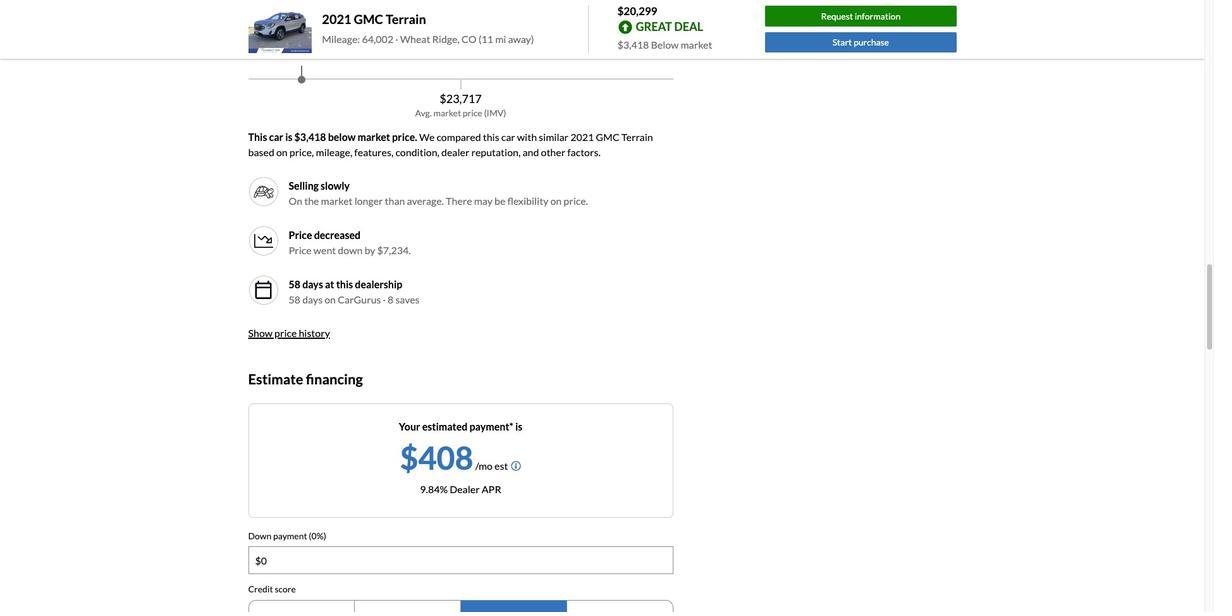 Task type: vqa. For each thing, say whether or not it's contained in the screenshot.
3rd • from the bottom of the "CarGurus Participating Lenders • Capital One, www.capitalone.com/cars • Global Lending Services, www.glsllc.com • JPMorgan Chase Bank ("Chase"), www.chase.com • Westlake Financial, www.westlakefinancial.com"
no



Task type: locate. For each thing, give the bounding box(es) containing it.
market down $23,717
[[433, 108, 461, 118]]

$408 /mo est
[[400, 439, 508, 477]]

0 vertical spatial gmc
[[354, 12, 383, 27]]

price. up condition,
[[392, 131, 417, 143]]

0 horizontal spatial 2021
[[322, 12, 351, 27]]

saves
[[396, 294, 420, 306]]

on
[[276, 146, 288, 158], [550, 195, 562, 207], [325, 294, 336, 306]]

payment*
[[470, 420, 513, 432]]

0 vertical spatial days
[[302, 278, 323, 290]]

0 vertical spatial price
[[289, 229, 312, 241]]

price left went
[[289, 244, 312, 256]]

price right show
[[275, 327, 297, 339]]

compared
[[437, 131, 481, 143]]

show price history
[[248, 327, 330, 339]]

terrain inside 2021 gmc terrain mileage: 64,002 · wheat ridge, co (11 mi away)
[[386, 12, 426, 27]]

0 horizontal spatial car
[[269, 131, 283, 143]]

1 vertical spatial price
[[275, 327, 297, 339]]

0 vertical spatial on
[[276, 146, 288, 158]]

1 vertical spatial ·
[[383, 294, 386, 306]]

58 days at this dealership image
[[248, 275, 279, 306], [253, 280, 274, 301]]

0 horizontal spatial ·
[[383, 294, 386, 306]]

gmc up factors.
[[596, 131, 620, 143]]

1 horizontal spatial is
[[515, 420, 523, 432]]

gmc
[[354, 12, 383, 27], [596, 131, 620, 143]]

· left wheat
[[395, 33, 398, 45]]

$3,418 up price,
[[294, 131, 326, 143]]

2021 inside 2021 gmc terrain mileage: 64,002 · wheat ridge, co (11 mi away)
[[322, 12, 351, 27]]

0 horizontal spatial on
[[276, 146, 288, 158]]

0 vertical spatial this
[[483, 131, 499, 143]]

2021
[[322, 12, 351, 27], [571, 131, 594, 143]]

2021 gmc terrain mileage: 64,002 · wheat ridge, co (11 mi away)
[[322, 12, 534, 45]]

$3,418 down great
[[618, 38, 649, 50]]

price
[[463, 108, 482, 118], [275, 327, 297, 339]]

1 vertical spatial price
[[289, 244, 312, 256]]

info circle image
[[511, 461, 521, 471]]

$23,717 avg. market price (imv)
[[415, 92, 506, 118]]

2 price from the top
[[289, 244, 312, 256]]

factors.
[[567, 146, 601, 158]]

1 vertical spatial gmc
[[596, 131, 620, 143]]

0 horizontal spatial price.
[[392, 131, 417, 143]]

est
[[495, 459, 508, 472]]

1 vertical spatial price.
[[564, 195, 588, 207]]

1 vertical spatial 58
[[289, 294, 300, 306]]

1 horizontal spatial terrain
[[622, 131, 653, 143]]

1 horizontal spatial price.
[[564, 195, 588, 207]]

2 horizontal spatial on
[[550, 195, 562, 207]]

0 vertical spatial is
[[285, 131, 292, 143]]

start purchase
[[833, 37, 889, 48]]

1 vertical spatial $3,418
[[294, 131, 326, 143]]

1 horizontal spatial 2021
[[571, 131, 594, 143]]

0 horizontal spatial terrain
[[386, 12, 426, 27]]

· left 8
[[383, 294, 386, 306]]

1 horizontal spatial $20,299
[[618, 4, 657, 18]]

selling
[[289, 180, 319, 192]]

price down on on the left of the page
[[289, 229, 312, 241]]

2021 up mileage:
[[322, 12, 351, 27]]

2021 gmc terrain image
[[248, 5, 312, 53]]

market down slowly
[[321, 195, 353, 207]]

0 vertical spatial ·
[[395, 33, 398, 45]]

1 horizontal spatial gmc
[[596, 131, 620, 143]]

the
[[304, 195, 319, 207]]

days
[[302, 278, 323, 290], [302, 294, 323, 306]]

0 horizontal spatial this
[[336, 278, 353, 290]]

1 vertical spatial on
[[550, 195, 562, 207]]

1 vertical spatial terrain
[[622, 131, 653, 143]]

market inside selling slowly on the market longer than average. there may be flexibility on price.
[[321, 195, 353, 207]]

0 vertical spatial terrain
[[386, 12, 426, 27]]

1 vertical spatial 2021
[[571, 131, 594, 143]]

1 horizontal spatial car
[[501, 131, 515, 143]]

price
[[289, 229, 312, 241], [289, 244, 312, 256]]

this
[[483, 131, 499, 143], [336, 278, 353, 290]]

on down at
[[325, 294, 336, 306]]

1 vertical spatial days
[[302, 294, 323, 306]]

1 vertical spatial this
[[336, 278, 353, 290]]

0 vertical spatial 58
[[289, 278, 300, 290]]

we
[[419, 131, 435, 143]]

away)
[[508, 33, 534, 45]]

(11
[[479, 33, 493, 45]]

on
[[289, 195, 302, 207]]

purchase
[[854, 37, 889, 48]]

selling slowly image
[[248, 177, 279, 207]]

0 vertical spatial price.
[[392, 131, 417, 143]]

this right at
[[336, 278, 353, 290]]

may
[[474, 195, 493, 207]]

co
[[462, 33, 477, 45]]

deal
[[300, 46, 325, 58]]

car right this
[[269, 131, 283, 143]]

on inside 58 days at this dealership 58 days on cargurus · 8 saves
[[325, 294, 336, 306]]

2 vertical spatial on
[[325, 294, 336, 306]]

on right flexibility at the left top of the page
[[550, 195, 562, 207]]

$3,418
[[618, 38, 649, 50], [294, 131, 326, 143]]

days up history
[[302, 294, 323, 306]]

below
[[651, 38, 679, 50]]

58 up show price history link at the bottom of the page
[[289, 294, 300, 306]]

8
[[388, 294, 394, 306]]

on left price,
[[276, 146, 288, 158]]

0 vertical spatial price
[[463, 108, 482, 118]]

9.84%
[[420, 483, 448, 495]]

58 left at
[[289, 278, 300, 290]]

there
[[446, 195, 472, 207]]

1 horizontal spatial on
[[325, 294, 336, 306]]

is right the payment*
[[515, 420, 523, 432]]

0 horizontal spatial $3,418
[[294, 131, 326, 143]]

price decreased image
[[248, 226, 279, 256], [253, 231, 274, 251]]

we compared this car with similar 2021 gmc terrain based on price, mileage, features, condition, dealer reputation, and other factors.
[[248, 131, 653, 158]]

0 vertical spatial 2021
[[322, 12, 351, 27]]

price. right flexibility at the left top of the page
[[564, 195, 588, 207]]

0 horizontal spatial price
[[275, 327, 297, 339]]

features,
[[354, 146, 394, 158]]

1 vertical spatial is
[[515, 420, 523, 432]]

financing
[[306, 371, 363, 388]]

2021 inside we compared this car with similar 2021 gmc terrain based on price, mileage, features, condition, dealer reputation, and other factors.
[[571, 131, 594, 143]]

gmc inside 2021 gmc terrain mileage: 64,002 · wheat ridge, co (11 mi away)
[[354, 12, 383, 27]]

is
[[285, 131, 292, 143], [515, 420, 523, 432]]

flexibility
[[507, 195, 549, 207]]

is up price,
[[285, 131, 292, 143]]

gmc inside we compared this car with similar 2021 gmc terrain based on price, mileage, features, condition, dealer reputation, and other factors.
[[596, 131, 620, 143]]

1 horizontal spatial $3,418
[[618, 38, 649, 50]]

2021 up factors.
[[571, 131, 594, 143]]

market down deal
[[681, 38, 712, 50]]

·
[[395, 33, 398, 45], [383, 294, 386, 306]]

58
[[289, 278, 300, 290], [289, 294, 300, 306]]

score
[[275, 584, 296, 595]]

0 vertical spatial $3,418
[[618, 38, 649, 50]]

terrain
[[386, 12, 426, 27], [622, 131, 653, 143]]

gmc up 64,002
[[354, 12, 383, 27]]

2 car from the left
[[501, 131, 515, 143]]

on inside selling slowly on the market longer than average. there may be flexibility on price.
[[550, 195, 562, 207]]

cargurus
[[338, 294, 381, 306]]

start purchase button
[[765, 32, 957, 53]]

0 horizontal spatial gmc
[[354, 12, 383, 27]]

0 horizontal spatial $20,299
[[249, 17, 324, 41]]

car
[[269, 131, 283, 143], [501, 131, 515, 143]]

1 horizontal spatial price
[[463, 108, 482, 118]]

this up reputation,
[[483, 131, 499, 143]]

price down $23,717
[[463, 108, 482, 118]]

car left with
[[501, 131, 515, 143]]

on inside we compared this car with similar 2021 gmc terrain based on price, mileage, features, condition, dealer reputation, and other factors.
[[276, 146, 288, 158]]

days left at
[[302, 278, 323, 290]]

$20,299
[[618, 4, 657, 18], [249, 17, 324, 41]]

1 horizontal spatial ·
[[395, 33, 398, 45]]

1 horizontal spatial this
[[483, 131, 499, 143]]

market
[[681, 38, 712, 50], [433, 108, 461, 118], [358, 131, 390, 143], [321, 195, 353, 207]]

/mo
[[475, 459, 493, 472]]



Task type: describe. For each thing, give the bounding box(es) containing it.
this
[[248, 131, 267, 143]]

down
[[338, 244, 363, 256]]

with
[[517, 131, 537, 143]]

market inside $23,717 avg. market price (imv)
[[433, 108, 461, 118]]

58 days at this dealership 58 days on cargurus · 8 saves
[[289, 278, 420, 306]]

your
[[399, 420, 420, 432]]

and
[[523, 146, 539, 158]]

price,
[[290, 146, 314, 158]]

than
[[385, 195, 405, 207]]

slowly
[[321, 180, 350, 192]]

by
[[365, 244, 375, 256]]

avg.
[[415, 108, 432, 118]]

this inside we compared this car with similar 2021 gmc terrain based on price, mileage, features, condition, dealer reputation, and other factors.
[[483, 131, 499, 143]]

payment
[[273, 530, 307, 541]]

at
[[325, 278, 334, 290]]

$408
[[400, 439, 473, 477]]

condition,
[[395, 146, 439, 158]]

this car is $3,418 below market price.
[[248, 131, 417, 143]]

show
[[248, 327, 273, 339]]

dealer
[[441, 146, 469, 158]]

selling slowly on the market longer than average. there may be flexibility on price.
[[289, 180, 588, 207]]

1 price from the top
[[289, 229, 312, 241]]

price. inside selling slowly on the market longer than average. there may be flexibility on price.
[[564, 195, 588, 207]]

reputation,
[[471, 146, 521, 158]]

1 days from the top
[[302, 278, 323, 290]]

2 days from the top
[[302, 294, 323, 306]]

great
[[636, 19, 672, 33]]

based
[[248, 146, 274, 158]]

went
[[314, 244, 336, 256]]

1 58 from the top
[[289, 278, 300, 290]]

request
[[821, 11, 853, 21]]

mileage,
[[316, 146, 352, 158]]

market up the 'features,'
[[358, 131, 390, 143]]

great
[[265, 46, 298, 58]]

$7,234.
[[377, 244, 411, 256]]

below
[[328, 131, 356, 143]]

(0%)
[[309, 530, 326, 541]]

$23,717
[[440, 92, 482, 106]]

mileage:
[[322, 33, 360, 45]]

average.
[[407, 195, 444, 207]]

9.84% dealer apr
[[420, 483, 501, 495]]

other
[[541, 146, 565, 158]]

(imv)
[[484, 108, 506, 118]]

great deal
[[636, 19, 703, 33]]

2 58 from the top
[[289, 294, 300, 306]]

price inside $23,717 avg. market price (imv)
[[463, 108, 482, 118]]

deal
[[674, 19, 703, 33]]

apr
[[482, 483, 501, 495]]

great deal image
[[248, 46, 260, 58]]

credit score
[[248, 584, 296, 595]]

0 horizontal spatial is
[[285, 131, 292, 143]]

$20,299 for $3,418
[[618, 4, 657, 18]]

Down payment (0%) text field
[[249, 547, 673, 574]]

start
[[833, 37, 852, 48]]

wheat
[[400, 33, 430, 45]]

similar
[[539, 131, 569, 143]]

dealer
[[450, 483, 480, 495]]

1 car from the left
[[269, 131, 283, 143]]

show price history link
[[248, 327, 330, 339]]

down
[[248, 530, 272, 541]]

64,002
[[362, 33, 393, 45]]

decreased
[[314, 229, 361, 241]]

request information
[[821, 11, 901, 21]]

longer
[[355, 195, 383, 207]]

this inside 58 days at this dealership 58 days on cargurus · 8 saves
[[336, 278, 353, 290]]

terrain inside we compared this car with similar 2021 gmc terrain based on price, mileage, features, condition, dealer reputation, and other factors.
[[622, 131, 653, 143]]

car inside we compared this car with similar 2021 gmc terrain based on price, mileage, features, condition, dealer reputation, and other factors.
[[501, 131, 515, 143]]

· inside 2021 gmc terrain mileage: 64,002 · wheat ridge, co (11 mi away)
[[395, 33, 398, 45]]

request information button
[[765, 6, 957, 26]]

information
[[855, 11, 901, 21]]

estimate
[[248, 371, 303, 388]]

be
[[495, 195, 506, 207]]

$3,418 below market
[[618, 38, 712, 50]]

$20,299 for great deal
[[249, 17, 324, 41]]

estimate financing
[[248, 371, 363, 388]]

selling slowly image
[[253, 182, 274, 202]]

great deal
[[265, 46, 325, 58]]

history
[[299, 327, 330, 339]]

credit
[[248, 584, 273, 595]]

down payment (0%)
[[248, 530, 326, 541]]

your estimated payment* is
[[399, 420, 523, 432]]

mi
[[495, 33, 506, 45]]

estimated
[[422, 420, 468, 432]]

dealership
[[355, 278, 402, 290]]

· inside 58 days at this dealership 58 days on cargurus · 8 saves
[[383, 294, 386, 306]]

price decreased price went down by $7,234.
[[289, 229, 411, 256]]

ridge,
[[432, 33, 460, 45]]



